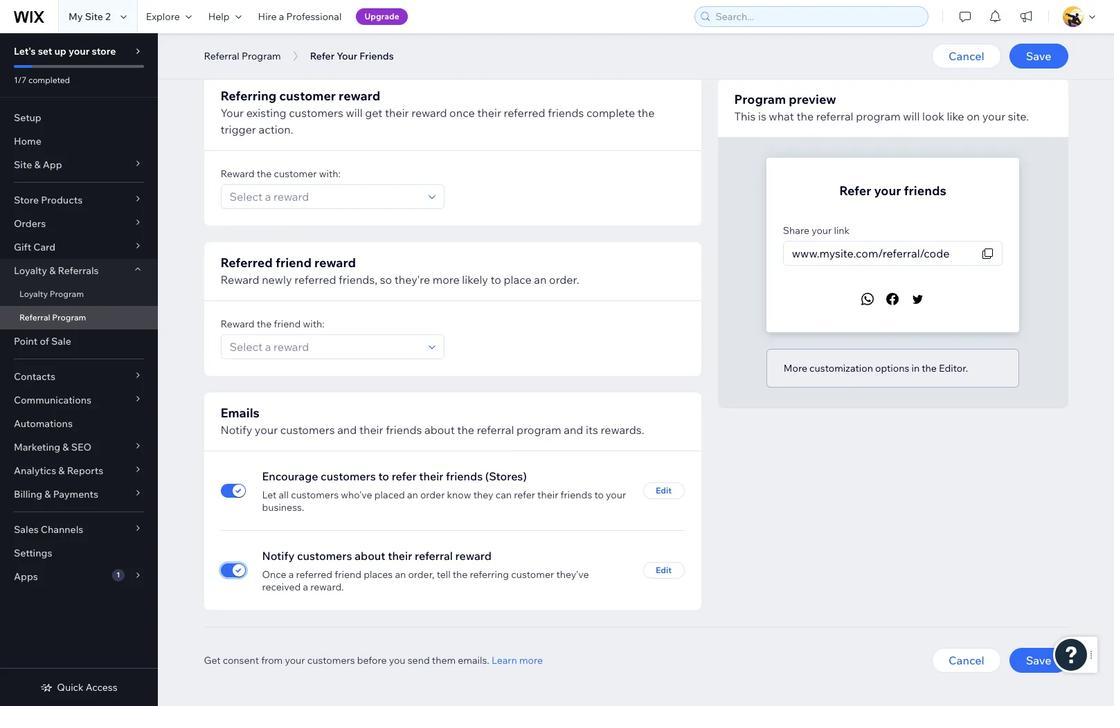 Task type: describe. For each thing, give the bounding box(es) containing it.
0 horizontal spatial refer
[[392, 470, 417, 483]]

2 horizontal spatial a
[[303, 581, 308, 594]]

reward inside notify customers about their referral reward once a referred friend places an order, tell the referring customer they've received a reward.
[[455, 549, 492, 563]]

notify inside emails notify your customers and their friends about the referral program and its rewards.
[[221, 423, 252, 437]]

customers inside notify customers about their referral reward once a referred friend places an order, tell the referring customer they've received a reward.
[[297, 549, 352, 563]]

your inside refer your friends button
[[337, 50, 357, 62]]

quick access button
[[40, 681, 117, 694]]

rewards.
[[601, 423, 644, 437]]

editor.
[[939, 362, 968, 375]]

emails notify your customers and their friends about the referral program and its rewards.
[[221, 405, 644, 437]]

0 horizontal spatial order
[[251, 27, 279, 41]]

products
[[41, 194, 83, 206]]

point
[[14, 335, 38, 348]]

1/7
[[14, 75, 27, 85]]

store for store products
[[14, 194, 39, 206]]

1 cancel from the top
[[949, 49, 985, 63]]

learn more link
[[492, 654, 543, 667]]

share
[[783, 224, 810, 237]]

learn
[[492, 654, 517, 667]]

the inside program preview this is what the referral program will look like on your site.
[[797, 109, 814, 123]]

store
[[92, 45, 116, 57]]

referral program for referral program link
[[19, 312, 86, 323]]

the down action.
[[257, 168, 272, 180]]

site & app
[[14, 159, 62, 171]]

upgrade
[[365, 11, 399, 21]]

referring
[[470, 569, 509, 581]]

options
[[875, 362, 910, 375]]

refer for refer your friends
[[310, 50, 335, 62]]

get
[[365, 106, 383, 120]]

all
[[279, 489, 289, 501]]

let's set up your store
[[14, 45, 116, 57]]

quick
[[57, 681, 84, 694]]

referred
[[221, 255, 273, 271]]

reward the customer with:
[[221, 168, 341, 180]]

settings
[[14, 547, 52, 560]]

referral inside notify customers about their referral reward once a referred friend places an order, tell the referring customer they've received a reward.
[[415, 549, 453, 563]]

1 horizontal spatial a
[[289, 569, 294, 581]]

apps
[[14, 571, 38, 583]]

card
[[33, 241, 56, 253]]

they
[[473, 489, 493, 501]]

what
[[769, 109, 794, 123]]

sales channels button
[[0, 518, 158, 542]]

payments
[[53, 488, 98, 501]]

encourage
[[262, 470, 318, 483]]

once
[[262, 569, 286, 581]]

1
[[117, 571, 120, 580]]

& for loyalty
[[49, 265, 56, 277]]

of
[[40, 335, 49, 348]]

1 and from the left
[[337, 423, 357, 437]]

gift card
[[14, 241, 56, 253]]

help
[[208, 10, 230, 23]]

get consent from your customers before you send them emails. learn more
[[204, 654, 543, 667]]

look
[[923, 109, 945, 123]]

loyalty program link
[[0, 283, 158, 306]]

0 vertical spatial site
[[85, 10, 103, 23]]

received
[[262, 581, 301, 594]]

in
[[912, 362, 920, 375]]

placed inside encourage customers to refer their friends (stores) let all customers who've placed an order know they can refer their friends to your business.
[[375, 489, 405, 501]]

consent
[[223, 654, 259, 667]]

program for loyalty program link at the top
[[50, 289, 84, 299]]

analytics
[[14, 465, 56, 477]]

the right in on the right
[[922, 362, 937, 375]]

orders button
[[0, 212, 158, 235]]

referral program for referral program button
[[204, 50, 281, 62]]

about inside notify customers about their referral reward once a referred friend places an order, tell the referring customer they've received a reward.
[[355, 549, 385, 563]]

referrals
[[58, 265, 99, 277]]

them
[[432, 654, 456, 667]]

0 horizontal spatial placed
[[282, 27, 317, 41]]

they've
[[556, 569, 589, 581]]

the inside emails notify your customers and their friends about the referral program and its rewards.
[[457, 423, 474, 437]]

preview
[[789, 91, 836, 107]]

this
[[734, 109, 756, 123]]

place
[[504, 273, 532, 287]]

quick access
[[57, 681, 117, 694]]

program inside program preview this is what the referral program will look like on your site.
[[856, 109, 901, 123]]

loyalty for loyalty program
[[19, 289, 48, 299]]

share your link
[[783, 224, 850, 237]]

set
[[38, 45, 52, 57]]

store products button
[[0, 188, 158, 212]]

your inside encourage customers to refer their friends (stores) let all customers who've placed an order know they can refer their friends to your business.
[[606, 489, 626, 501]]

point of sale
[[14, 335, 71, 348]]

their inside emails notify your customers and their friends about the referral program and its rewards.
[[359, 423, 383, 437]]

contacts button
[[0, 365, 158, 389]]

help button
[[200, 0, 250, 33]]

save button for first cancel button
[[1009, 44, 1068, 69]]

referral inside emails notify your customers and their friends about the referral program and its rewards.
[[477, 423, 514, 437]]

link
[[834, 224, 850, 237]]

sidebar element
[[0, 33, 158, 706]]

customers inside "referring customer reward your existing customers will get their reward once their referred friends complete the trigger action."
[[289, 106, 343, 120]]

upgrade button
[[356, 8, 408, 25]]

reward inside referred friend reward reward newly referred friends, so they're more likely to place an order.
[[221, 273, 259, 287]]

Reward the customer with: field
[[225, 185, 424, 208]]

communications
[[14, 394, 91, 407]]

referring customer reward your existing customers will get their reward once their referred friends complete the trigger action.
[[221, 88, 655, 136]]

marketing & seo
[[14, 441, 92, 454]]

orders
[[14, 217, 46, 230]]

professional
[[286, 10, 342, 23]]

trigger
[[221, 123, 256, 136]]

notify customers about their referral reward once a referred friend places an order, tell the referring customer they've received a reward.
[[262, 549, 589, 594]]

will inside program preview this is what the referral program will look like on your site.
[[903, 109, 920, 123]]

like
[[947, 109, 964, 123]]

my
[[69, 10, 83, 23]]

newly
[[262, 273, 292, 287]]

friends inside emails notify your customers and their friends about the referral program and its rewards.
[[386, 423, 422, 437]]

store for store order placed
[[221, 27, 249, 41]]

reward.
[[310, 581, 344, 594]]

with: for customer
[[319, 168, 341, 180]]

2 cancel button from the top
[[932, 648, 1001, 673]]

customer inside "referring customer reward your existing customers will get their reward once their referred friends complete the trigger action."
[[279, 88, 336, 104]]

an inside referred friend reward reward newly referred friends, so they're more likely to place an order.
[[534, 273, 547, 287]]

your right from
[[285, 654, 305, 667]]

1 cancel button from the top
[[932, 44, 1001, 69]]

1 vertical spatial friend
[[274, 318, 301, 330]]

sale
[[51, 335, 71, 348]]

edit for notify customers about their referral reward
[[656, 565, 672, 575]]

customers down encourage
[[291, 489, 339, 501]]

the inside "referring customer reward your existing customers will get their reward once their referred friends complete the trigger action."
[[638, 106, 655, 120]]

friends
[[360, 50, 394, 62]]



Task type: locate. For each thing, give the bounding box(es) containing it.
point of sale link
[[0, 330, 158, 353]]

1 horizontal spatial and
[[564, 423, 583, 437]]

referral up (stores)
[[477, 423, 514, 437]]

refer up link
[[839, 183, 872, 199]]

& for marketing
[[63, 441, 69, 454]]

refer inside button
[[310, 50, 335, 62]]

referral inside program preview this is what the referral program will look like on your site.
[[816, 109, 854, 123]]

0 horizontal spatial program
[[517, 423, 561, 437]]

loyalty down loyalty & referrals
[[19, 289, 48, 299]]

loyalty down gift card
[[14, 265, 47, 277]]

program for referral program button
[[242, 50, 281, 62]]

refer your friends
[[310, 50, 394, 62]]

1 vertical spatial cancel button
[[932, 648, 1001, 673]]

2 edit from the top
[[656, 565, 672, 575]]

0 vertical spatial order
[[251, 27, 279, 41]]

program inside loyalty program link
[[50, 289, 84, 299]]

1 horizontal spatial will
[[903, 109, 920, 123]]

referred inside referred friend reward reward newly referred friends, so they're more likely to place an order.
[[295, 273, 336, 287]]

site inside 'site & app' dropdown button
[[14, 159, 32, 171]]

their right once
[[477, 106, 501, 120]]

likely
[[462, 273, 488, 287]]

0 vertical spatial edit button
[[643, 483, 685, 499]]

1 vertical spatial edit button
[[643, 562, 685, 579]]

more customization options in the editor.
[[784, 362, 968, 375]]

1 vertical spatial edit
[[656, 565, 672, 575]]

program inside program preview this is what the referral program will look like on your site.
[[734, 91, 786, 107]]

the right complete
[[638, 106, 655, 120]]

on
[[967, 109, 980, 123]]

an inside notify customers about their referral reward once a referred friend places an order, tell the referring customer they've received a reward.
[[395, 569, 406, 581]]

1 horizontal spatial referral program
[[204, 50, 281, 62]]

0 horizontal spatial your
[[221, 106, 244, 120]]

program preview this is what the referral program will look like on your site.
[[734, 91, 1029, 123]]

Reward the friend with: field
[[225, 335, 424, 359]]

the up encourage customers to refer their friends (stores) let all customers who've placed an order know they can refer their friends to your business.
[[457, 423, 474, 437]]

reward for referring customer reward
[[221, 168, 255, 180]]

more right learn
[[519, 654, 543, 667]]

your inside program preview this is what the referral program will look like on your site.
[[983, 109, 1006, 123]]

and up the who've
[[337, 423, 357, 437]]

save button
[[1009, 44, 1068, 69], [1009, 648, 1068, 673]]

let's
[[14, 45, 36, 57]]

reward left once
[[411, 106, 447, 120]]

your up trigger
[[221, 106, 244, 120]]

2 and from the left
[[564, 423, 583, 437]]

marketing & seo button
[[0, 436, 158, 459]]

reports
[[67, 465, 103, 477]]

settings link
[[0, 542, 158, 565]]

placed down hire a professional in the left of the page
[[282, 27, 317, 41]]

0 vertical spatial loyalty
[[14, 265, 47, 277]]

customer left they've
[[511, 569, 554, 581]]

0 horizontal spatial store
[[14, 194, 39, 206]]

1 vertical spatial referred
[[295, 273, 336, 287]]

0 horizontal spatial a
[[279, 10, 284, 23]]

1 horizontal spatial about
[[424, 423, 455, 437]]

customer inside notify customers about their referral reward once a referred friend places an order, tell the referring customer they've received a reward.
[[511, 569, 554, 581]]

order,
[[408, 569, 435, 581]]

referral program
[[204, 50, 281, 62], [19, 312, 86, 323]]

to inside referred friend reward reward newly referred friends, so they're more likely to place an order.
[[491, 273, 501, 287]]

about up "places"
[[355, 549, 385, 563]]

customers up action.
[[289, 106, 343, 120]]

notify inside notify customers about their referral reward once a referred friend places an order, tell the referring customer they've received a reward.
[[262, 549, 295, 563]]

refer down professional
[[310, 50, 335, 62]]

1 vertical spatial to
[[378, 470, 389, 483]]

& left seo
[[63, 441, 69, 454]]

3 reward from the top
[[221, 318, 255, 330]]

store products
[[14, 194, 83, 206]]

2 edit button from the top
[[643, 562, 685, 579]]

my site 2
[[69, 10, 111, 23]]

loyalty for loyalty & referrals
[[14, 265, 47, 277]]

a left 'reward.' on the bottom left of page
[[303, 581, 308, 594]]

and left its
[[564, 423, 583, 437]]

& for analytics
[[58, 465, 65, 477]]

refer for refer your friends
[[839, 183, 872, 199]]

about up encourage customers to refer their friends (stores) let all customers who've placed an order know they can refer their friends to your business.
[[424, 423, 455, 437]]

an right place
[[534, 273, 547, 287]]

site.
[[1008, 109, 1029, 123]]

your inside emails notify your customers and their friends about the referral program and its rewards.
[[255, 423, 278, 437]]

cancel button
[[932, 44, 1001, 69], [932, 648, 1001, 673]]

referral up point of sale on the left top of the page
[[19, 312, 50, 323]]

2 horizontal spatial an
[[534, 273, 547, 287]]

referral for referral program link
[[19, 312, 50, 323]]

site left 2 in the left top of the page
[[85, 10, 103, 23]]

referral for referral program button
[[204, 50, 239, 62]]

your right on at the top right
[[983, 109, 1006, 123]]

1 vertical spatial refer
[[839, 183, 872, 199]]

1 reward from the top
[[221, 168, 255, 180]]

1 vertical spatial about
[[355, 549, 385, 563]]

edit button for encourage customers to refer their friends (stores)
[[643, 483, 685, 499]]

the inside notify customers about their referral reward once a referred friend places an order, tell the referring customer they've received a reward.
[[453, 569, 468, 581]]

0 horizontal spatial referral program
[[19, 312, 86, 323]]

referral program down store order placed
[[204, 50, 281, 62]]

referred right the once
[[296, 569, 333, 581]]

0 vertical spatial store
[[221, 27, 249, 41]]

will
[[346, 106, 363, 120], [903, 109, 920, 123]]

store order placed
[[221, 27, 317, 41]]

friend left "places"
[[335, 569, 362, 581]]

reward for referred friend reward
[[221, 318, 255, 330]]

Search... field
[[712, 7, 924, 26]]

friend up newly
[[276, 255, 312, 271]]

0 horizontal spatial notify
[[221, 423, 252, 437]]

know
[[447, 489, 471, 501]]

& left reports
[[58, 465, 65, 477]]

0 vertical spatial about
[[424, 423, 455, 437]]

existing
[[246, 106, 286, 120]]

placed right the who've
[[375, 489, 405, 501]]

reward up get
[[339, 88, 380, 104]]

their inside notify customers about their referral reward once a referred friend places an order, tell the referring customer they've received a reward.
[[388, 549, 412, 563]]

referral program down loyalty program
[[19, 312, 86, 323]]

referral up tell
[[415, 549, 453, 563]]

referral inside referral program link
[[19, 312, 50, 323]]

complete
[[587, 106, 635, 120]]

2 save button from the top
[[1009, 648, 1068, 673]]

friend inside referred friend reward reward newly referred friends, so they're more likely to place an order.
[[276, 255, 312, 271]]

0 vertical spatial referral
[[816, 109, 854, 123]]

program left its
[[517, 423, 561, 437]]

an left know
[[407, 489, 418, 501]]

their right get
[[385, 106, 409, 120]]

customers
[[289, 106, 343, 120], [280, 423, 335, 437], [321, 470, 376, 483], [291, 489, 339, 501], [297, 549, 352, 563], [307, 654, 355, 667]]

your inside "referring customer reward your existing customers will get their reward once their referred friends complete the trigger action."
[[221, 106, 244, 120]]

with: up reward the customer with: field
[[319, 168, 341, 180]]

1 save button from the top
[[1009, 44, 1068, 69]]

the right tell
[[453, 569, 468, 581]]

once
[[450, 106, 475, 120]]

1 horizontal spatial your
[[337, 50, 357, 62]]

referral program link
[[0, 306, 158, 330]]

0 vertical spatial with:
[[319, 168, 341, 180]]

let
[[262, 489, 277, 501]]

2 horizontal spatial to
[[594, 489, 604, 501]]

from
[[261, 654, 283, 667]]

Share your link field
[[788, 242, 977, 265]]

0 vertical spatial cancel button
[[932, 44, 1001, 69]]

before
[[357, 654, 387, 667]]

0 vertical spatial edit
[[656, 485, 672, 496]]

edit for encourage customers to refer their friends (stores)
[[656, 485, 672, 496]]

store up orders
[[14, 194, 39, 206]]

program left look in the right top of the page
[[856, 109, 901, 123]]

1 horizontal spatial placed
[[375, 489, 405, 501]]

0 vertical spatial refer
[[310, 50, 335, 62]]

referral down help
[[204, 50, 239, 62]]

seo
[[71, 441, 92, 454]]

will left look in the right top of the page
[[903, 109, 920, 123]]

0 vertical spatial referral
[[204, 50, 239, 62]]

1 vertical spatial placed
[[375, 489, 405, 501]]

2 vertical spatial referred
[[296, 569, 333, 581]]

1 vertical spatial save
[[1026, 654, 1052, 668]]

completed
[[28, 75, 70, 85]]

1 horizontal spatial referral
[[477, 423, 514, 437]]

get
[[204, 654, 221, 667]]

save button for 1st cancel button from the bottom
[[1009, 648, 1068, 673]]

loyalty program
[[19, 289, 84, 299]]

their up order, on the left bottom
[[388, 549, 412, 563]]

customization
[[810, 362, 873, 375]]

& left app
[[34, 159, 41, 171]]

setup
[[14, 111, 41, 124]]

communications button
[[0, 389, 158, 412]]

reward up friends,
[[314, 255, 356, 271]]

an left order, on the left bottom
[[395, 569, 406, 581]]

a
[[279, 10, 284, 23], [289, 569, 294, 581], [303, 581, 308, 594]]

0 horizontal spatial refer
[[310, 50, 335, 62]]

2 save from the top
[[1026, 654, 1052, 668]]

0 horizontal spatial site
[[14, 159, 32, 171]]

0 horizontal spatial an
[[395, 569, 406, 581]]

your down 'emails'
[[255, 423, 278, 437]]

1 vertical spatial site
[[14, 159, 32, 171]]

1 horizontal spatial notify
[[262, 549, 295, 563]]

store down help
[[221, 27, 249, 41]]

0 horizontal spatial about
[[355, 549, 385, 563]]

friend inside notify customers about their referral reward once a referred friend places an order, tell the referring customer they've received a reward.
[[335, 569, 362, 581]]

app
[[43, 159, 62, 171]]

the down preview
[[797, 109, 814, 123]]

referral
[[204, 50, 239, 62], [19, 312, 50, 323]]

1 save from the top
[[1026, 49, 1052, 63]]

action.
[[259, 123, 293, 136]]

0 vertical spatial customer
[[279, 88, 336, 104]]

billing & payments
[[14, 488, 98, 501]]

notify down 'emails'
[[221, 423, 252, 437]]

1 vertical spatial loyalty
[[19, 289, 48, 299]]

1 vertical spatial store
[[14, 194, 39, 206]]

more left likely
[[433, 273, 460, 287]]

1 horizontal spatial to
[[491, 273, 501, 287]]

0 vertical spatial program
[[856, 109, 901, 123]]

1 horizontal spatial refer
[[514, 489, 535, 501]]

1/7 completed
[[14, 75, 70, 85]]

1 vertical spatial with:
[[303, 318, 325, 330]]

customers up the who've
[[321, 470, 376, 483]]

emails
[[221, 405, 260, 421]]

contacts
[[14, 371, 55, 383]]

2 vertical spatial reward
[[221, 318, 255, 330]]

tell
[[437, 569, 451, 581]]

hire a professional
[[258, 10, 342, 23]]

customers left before
[[307, 654, 355, 667]]

0 horizontal spatial referral
[[415, 549, 453, 563]]

setup link
[[0, 106, 158, 130]]

more
[[784, 362, 807, 375]]

0 vertical spatial referral program
[[204, 50, 281, 62]]

referred friend reward reward newly referred friends, so they're more likely to place an order.
[[221, 255, 579, 287]]

an inside encourage customers to refer their friends (stores) let all customers who've placed an order know they can refer their friends to your business.
[[407, 489, 418, 501]]

2 vertical spatial customer
[[511, 569, 554, 581]]

program down store order placed
[[242, 50, 281, 62]]

1 horizontal spatial more
[[519, 654, 543, 667]]

program
[[242, 50, 281, 62], [734, 91, 786, 107], [50, 289, 84, 299], [52, 312, 86, 323]]

an
[[534, 273, 547, 287], [407, 489, 418, 501], [395, 569, 406, 581]]

customer up reward the customer with: field
[[274, 168, 317, 180]]

0 vertical spatial more
[[433, 273, 460, 287]]

referral inside referral program button
[[204, 50, 239, 62]]

0 horizontal spatial more
[[433, 273, 460, 287]]

0 vertical spatial reward
[[221, 168, 255, 180]]

their right the can
[[537, 489, 558, 501]]

program inside referral program link
[[52, 312, 86, 323]]

reward the friend with:
[[221, 318, 325, 330]]

2 vertical spatial an
[[395, 569, 406, 581]]

1 horizontal spatial an
[[407, 489, 418, 501]]

2 cancel from the top
[[949, 654, 985, 668]]

will inside "referring customer reward your existing customers will get their reward once their referred friends complete the trigger action."
[[346, 106, 363, 120]]

0 vertical spatial your
[[337, 50, 357, 62]]

1 vertical spatial more
[[519, 654, 543, 667]]

1 vertical spatial referral program
[[19, 312, 86, 323]]

your inside sidebar element
[[69, 45, 90, 57]]

2 reward from the top
[[221, 273, 259, 287]]

site down "home"
[[14, 159, 32, 171]]

1 edit from the top
[[656, 485, 672, 496]]

will left get
[[346, 106, 363, 120]]

loyalty & referrals
[[14, 265, 99, 277]]

store
[[221, 27, 249, 41], [14, 194, 39, 206]]

& for billing
[[45, 488, 51, 501]]

2 vertical spatial friend
[[335, 569, 362, 581]]

& right billing
[[45, 488, 51, 501]]

order left know
[[420, 489, 445, 501]]

a right the once
[[289, 569, 294, 581]]

program inside emails notify your customers and their friends about the referral program and its rewards.
[[517, 423, 561, 437]]

refer your friends
[[839, 183, 947, 199]]

about
[[424, 423, 455, 437], [355, 549, 385, 563]]

0 horizontal spatial referral
[[19, 312, 50, 323]]

customers inside emails notify your customers and their friends about the referral program and its rewards.
[[280, 423, 335, 437]]

& up loyalty program
[[49, 265, 56, 277]]

channels
[[41, 524, 83, 536]]

1 horizontal spatial referral
[[204, 50, 239, 62]]

2 horizontal spatial referral
[[816, 109, 854, 123]]

friend up reward the friend with: field
[[274, 318, 301, 330]]

automations
[[14, 418, 73, 430]]

reward
[[221, 168, 255, 180], [221, 273, 259, 287], [221, 318, 255, 330]]

0 vertical spatial cancel
[[949, 49, 985, 63]]

reward inside referred friend reward reward newly referred friends, so they're more likely to place an order.
[[314, 255, 356, 271]]

program for referral program link
[[52, 312, 86, 323]]

1 vertical spatial save button
[[1009, 648, 1068, 673]]

1 edit button from the top
[[643, 483, 685, 499]]

1 vertical spatial cancel
[[949, 654, 985, 668]]

1 vertical spatial referral
[[19, 312, 50, 323]]

they're
[[395, 273, 430, 287]]

the down newly
[[257, 318, 272, 330]]

with: for friend
[[303, 318, 325, 330]]

0 vertical spatial notify
[[221, 423, 252, 437]]

about inside emails notify your customers and their friends about the referral program and its rewards.
[[424, 423, 455, 437]]

your left link
[[812, 224, 832, 237]]

referred right once
[[504, 106, 545, 120]]

program up the is
[[734, 91, 786, 107]]

up
[[54, 45, 66, 57]]

1 vertical spatial an
[[407, 489, 418, 501]]

0 vertical spatial to
[[491, 273, 501, 287]]

billing & payments button
[[0, 483, 158, 506]]

your up "share your link" field on the top of page
[[874, 183, 901, 199]]

1 vertical spatial reward
[[221, 273, 259, 287]]

0 vertical spatial an
[[534, 273, 547, 287]]

0 horizontal spatial will
[[346, 106, 363, 120]]

0 horizontal spatial to
[[378, 470, 389, 483]]

0 vertical spatial save button
[[1009, 44, 1068, 69]]

program
[[856, 109, 901, 123], [517, 423, 561, 437]]

site & app button
[[0, 153, 158, 177]]

their up the who've
[[359, 423, 383, 437]]

encourage customers to refer their friends (stores) let all customers who've placed an order know they can refer their friends to your business.
[[262, 470, 626, 514]]

home
[[14, 135, 41, 148]]

order
[[251, 27, 279, 41], [420, 489, 445, 501]]

0 vertical spatial placed
[[282, 27, 317, 41]]

loyalty & referrals button
[[0, 259, 158, 283]]

sales
[[14, 524, 39, 536]]

a right hire
[[279, 10, 284, 23]]

referred inside notify customers about their referral reward once a referred friend places an order, tell the referring customer they've received a reward.
[[296, 569, 333, 581]]

loyalty inside popup button
[[14, 265, 47, 277]]

customers up 'reward.' on the bottom left of page
[[297, 549, 352, 563]]

1 vertical spatial your
[[221, 106, 244, 120]]

your
[[337, 50, 357, 62], [221, 106, 244, 120]]

1 horizontal spatial site
[[85, 10, 103, 23]]

customer up existing
[[279, 88, 336, 104]]

referred right newly
[[295, 273, 336, 287]]

reward up the referring
[[455, 549, 492, 563]]

program inside referral program button
[[242, 50, 281, 62]]

referral down preview
[[816, 109, 854, 123]]

your down rewards.
[[606, 489, 626, 501]]

edit button for notify customers about their referral reward
[[643, 562, 685, 579]]

program down loyalty & referrals
[[50, 289, 84, 299]]

(stores)
[[485, 470, 527, 483]]

referring
[[221, 88, 276, 104]]

their down emails notify your customers and their friends about the referral program and its rewards.
[[419, 470, 444, 483]]

1 horizontal spatial order
[[420, 489, 445, 501]]

to
[[491, 273, 501, 287], [378, 470, 389, 483], [594, 489, 604, 501]]

1 vertical spatial refer
[[514, 489, 535, 501]]

2 vertical spatial referral
[[415, 549, 453, 563]]

referred inside "referring customer reward your existing customers will get their reward once their referred friends complete the trigger action."
[[504, 106, 545, 120]]

store inside dropdown button
[[14, 194, 39, 206]]

cancel
[[949, 49, 985, 63], [949, 654, 985, 668]]

customer
[[279, 88, 336, 104], [274, 168, 317, 180], [511, 569, 554, 581]]

1 horizontal spatial program
[[856, 109, 901, 123]]

order down hire
[[251, 27, 279, 41]]

refer down emails notify your customers and their friends about the referral program and its rewards.
[[392, 470, 417, 483]]

hire
[[258, 10, 277, 23]]

1 vertical spatial customer
[[274, 168, 317, 180]]

0 vertical spatial friend
[[276, 255, 312, 271]]

your left friends
[[337, 50, 357, 62]]

friends inside "referring customer reward your existing customers will get their reward once their referred friends complete the trigger action."
[[548, 106, 584, 120]]

0 horizontal spatial and
[[337, 423, 357, 437]]

your right up
[[69, 45, 90, 57]]

1 vertical spatial program
[[517, 423, 561, 437]]

refer right the can
[[514, 489, 535, 501]]

your
[[69, 45, 90, 57], [983, 109, 1006, 123], [874, 183, 901, 199], [812, 224, 832, 237], [255, 423, 278, 437], [606, 489, 626, 501], [285, 654, 305, 667]]

customers up encourage
[[280, 423, 335, 437]]

1 vertical spatial referral
[[477, 423, 514, 437]]

0 vertical spatial referred
[[504, 106, 545, 120]]

program up the sale
[[52, 312, 86, 323]]

& inside popup button
[[63, 441, 69, 454]]

referral program inside sidebar element
[[19, 312, 86, 323]]

with: up reward the friend with: field
[[303, 318, 325, 330]]

order inside encourage customers to refer their friends (stores) let all customers who've placed an order know they can refer their friends to your business.
[[420, 489, 445, 501]]

notify up the once
[[262, 549, 295, 563]]

1 horizontal spatial store
[[221, 27, 249, 41]]

more inside referred friend reward reward newly referred friends, so they're more likely to place an order.
[[433, 273, 460, 287]]

1 vertical spatial notify
[[262, 549, 295, 563]]

home link
[[0, 130, 158, 153]]

analytics & reports
[[14, 465, 103, 477]]

referral program inside button
[[204, 50, 281, 62]]

& for site
[[34, 159, 41, 171]]

2
[[105, 10, 111, 23]]

hire a professional link
[[250, 0, 350, 33]]



Task type: vqa. For each thing, say whether or not it's contained in the screenshot.
Social
no



